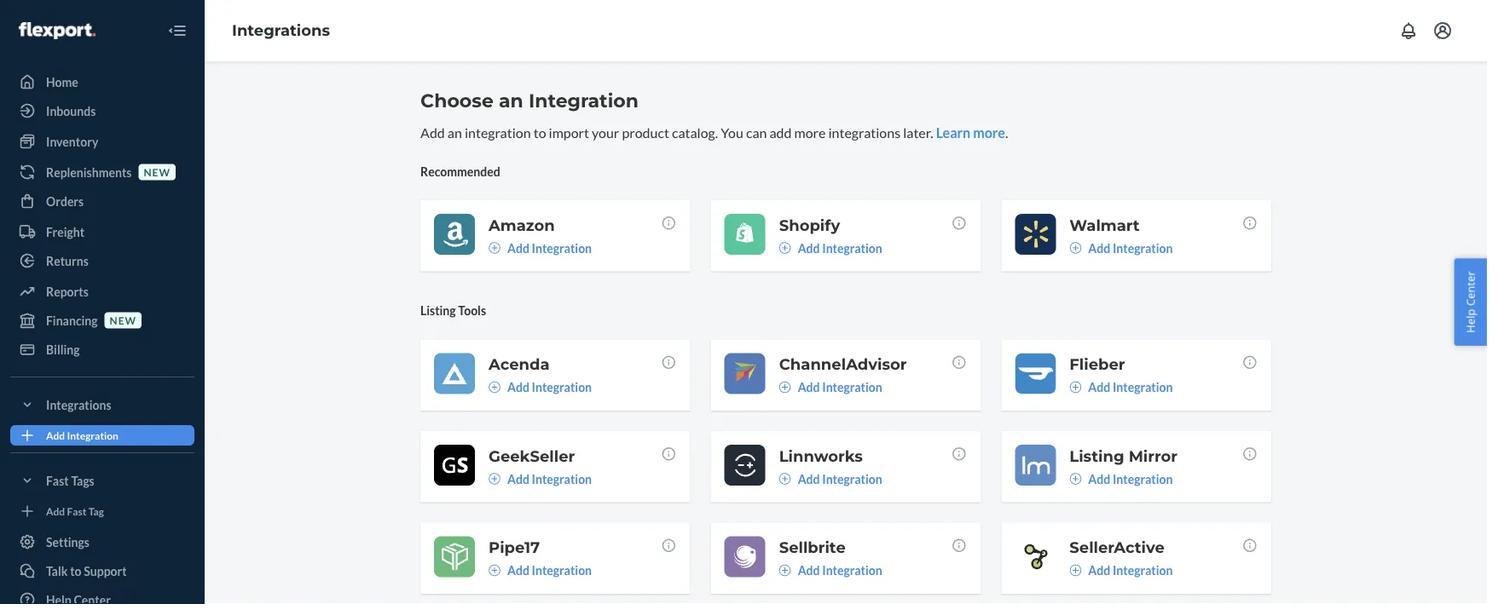 Task type: locate. For each thing, give the bounding box(es) containing it.
plus circle image down pipe17
[[489, 565, 501, 577]]

add integration link down walmart
[[1070, 240, 1173, 257]]

integration down sellbrite
[[823, 564, 883, 578]]

catalog.
[[672, 124, 718, 141]]

later.
[[904, 124, 934, 141]]

add integration down walmart
[[1089, 241, 1173, 255]]

integration down integrations 'dropdown button'
[[67, 429, 119, 442]]

integration down mirror
[[1113, 472, 1173, 487]]

add for geekseller
[[508, 472, 530, 487]]

new
[[144, 166, 171, 178], [110, 314, 137, 327]]

to left import
[[534, 124, 546, 141]]

integration down 'channeladvisor'
[[823, 380, 883, 395]]

0 vertical spatial listing
[[421, 304, 456, 318]]

reports link
[[10, 278, 195, 305]]

0 vertical spatial an
[[499, 89, 524, 112]]

add integration link down acenda
[[489, 379, 592, 396]]

add integration link down integrations 'dropdown button'
[[10, 426, 195, 446]]

an down "choose"
[[448, 124, 462, 141]]

plus circle image down walmart
[[1070, 242, 1082, 254]]

add integration link down pipe17
[[489, 562, 592, 580]]

listing left tools
[[421, 304, 456, 318]]

integration for shopify
[[823, 241, 883, 255]]

add integration link down listing mirror
[[1070, 471, 1173, 488]]

1 vertical spatial an
[[448, 124, 462, 141]]

1 vertical spatial listing
[[1070, 447, 1125, 466]]

amazon
[[489, 216, 555, 234]]

integration for acenda
[[532, 380, 592, 395]]

0 horizontal spatial integrations
[[46, 398, 111, 412]]

fast left tag at the bottom left of page
[[67, 505, 87, 518]]

talk
[[46, 564, 68, 579]]

integrations button
[[10, 392, 195, 419]]

plus circle image for amazon
[[489, 242, 501, 254]]

add integration link for linnworks
[[779, 471, 883, 488]]

listing
[[421, 304, 456, 318], [1070, 447, 1125, 466]]

integration down geekseller
[[532, 472, 592, 487]]

acenda
[[489, 355, 550, 374]]

add integration for pipe17
[[508, 564, 592, 578]]

1 horizontal spatial listing
[[1070, 447, 1125, 466]]

add integration down amazon
[[508, 241, 592, 255]]

settings
[[46, 535, 90, 550]]

add integration link down selleractive
[[1070, 562, 1173, 580]]

fast inside dropdown button
[[46, 474, 69, 488]]

add integration for sellbrite
[[798, 564, 883, 578]]

integration for sellbrite
[[823, 564, 883, 578]]

add down walmart
[[1089, 241, 1111, 255]]

2 more from the left
[[974, 124, 1006, 141]]

listing tools
[[421, 304, 486, 318]]

an
[[499, 89, 524, 112], [448, 124, 462, 141]]

add integration link down 'channeladvisor'
[[779, 379, 883, 396]]

replenishments
[[46, 165, 132, 180]]

add fast tag link
[[10, 502, 195, 522]]

plus circle image down flieber
[[1070, 382, 1082, 394]]

integrations
[[829, 124, 901, 141]]

0 horizontal spatial to
[[70, 564, 82, 579]]

fast left tags on the left bottom of the page
[[46, 474, 69, 488]]

add for amazon
[[508, 241, 530, 255]]

0 vertical spatial new
[[144, 166, 171, 178]]

help center
[[1463, 271, 1479, 333]]

add
[[421, 124, 445, 141], [508, 241, 530, 255], [798, 241, 820, 255], [1089, 241, 1111, 255], [508, 380, 530, 395], [798, 380, 820, 395], [1089, 380, 1111, 395], [46, 429, 65, 442], [508, 472, 530, 487], [798, 472, 820, 487], [1089, 472, 1111, 487], [46, 505, 65, 518], [508, 564, 530, 578], [798, 564, 820, 578], [1089, 564, 1111, 578]]

fast tags button
[[10, 467, 195, 495]]

plus circle image
[[779, 242, 791, 254], [489, 382, 501, 394], [779, 382, 791, 394], [1070, 382, 1082, 394], [1070, 473, 1082, 485]]

add integration down geekseller
[[508, 472, 592, 487]]

add integration link down linnworks
[[779, 471, 883, 488]]

inbounds
[[46, 104, 96, 118]]

integration down flieber
[[1113, 380, 1173, 395]]

add integration for selleractive
[[1089, 564, 1173, 578]]

add down listing mirror
[[1089, 472, 1111, 487]]

add integration link
[[489, 240, 592, 257], [779, 240, 883, 257], [1070, 240, 1173, 257], [489, 379, 592, 396], [779, 379, 883, 396], [1070, 379, 1173, 396], [10, 426, 195, 446], [489, 471, 592, 488], [779, 471, 883, 488], [1070, 471, 1173, 488], [489, 562, 592, 580], [779, 562, 883, 580], [1070, 562, 1173, 580]]

0 horizontal spatial listing
[[421, 304, 456, 318]]

add integration down selleractive
[[1089, 564, 1173, 578]]

integration down amazon
[[532, 241, 592, 255]]

recommended
[[421, 164, 501, 179]]

add integration down shopify on the top of page
[[798, 241, 883, 255]]

center
[[1463, 271, 1479, 306]]

add down linnworks
[[798, 472, 820, 487]]

integrations
[[232, 21, 330, 40], [46, 398, 111, 412]]

1 horizontal spatial to
[[534, 124, 546, 141]]

1 vertical spatial to
[[70, 564, 82, 579]]

billing
[[46, 343, 80, 357]]

1 vertical spatial integrations
[[46, 398, 111, 412]]

add down selleractive
[[1089, 564, 1111, 578]]

add down acenda
[[508, 380, 530, 395]]

add integration down linnworks
[[798, 472, 883, 487]]

plus circle image for walmart
[[1070, 242, 1082, 254]]

add integration link down shopify on the top of page
[[779, 240, 883, 257]]

plus circle image down shopify on the top of page
[[779, 242, 791, 254]]

add down flieber
[[1089, 380, 1111, 395]]

plus circle image for flieber
[[1070, 382, 1082, 394]]

listing for listing mirror
[[1070, 447, 1125, 466]]

fast
[[46, 474, 69, 488], [67, 505, 87, 518]]

add integration link for channeladvisor
[[779, 379, 883, 396]]

add integration link down geekseller
[[489, 471, 592, 488]]

tag
[[88, 505, 104, 518]]

add down geekseller
[[508, 472, 530, 487]]

add integration link for amazon
[[489, 240, 592, 257]]

talk to support button
[[10, 558, 195, 585]]

integration down shopify on the top of page
[[823, 241, 883, 255]]

add integration down 'channeladvisor'
[[798, 380, 883, 395]]

add down sellbrite
[[798, 564, 820, 578]]

plus circle image down sellbrite
[[779, 565, 791, 577]]

plus circle image down geekseller
[[489, 473, 501, 485]]

plus circle image down selleractive
[[1070, 565, 1082, 577]]

integration down walmart
[[1113, 241, 1173, 255]]

add for walmart
[[1089, 241, 1111, 255]]

new up orders link
[[144, 166, 171, 178]]

new down reports 'link'
[[110, 314, 137, 327]]

plus circle image down 'channeladvisor'
[[779, 382, 791, 394]]

1 vertical spatial new
[[110, 314, 137, 327]]

add for shopify
[[798, 241, 820, 255]]

1 vertical spatial fast
[[67, 505, 87, 518]]

learn
[[936, 124, 971, 141]]

1 horizontal spatial an
[[499, 89, 524, 112]]

to right talk
[[70, 564, 82, 579]]

walmart
[[1070, 216, 1140, 234]]

plus circle image for channeladvisor
[[779, 382, 791, 394]]

more
[[795, 124, 826, 141], [974, 124, 1006, 141]]

home
[[46, 75, 78, 89]]

an up integration
[[499, 89, 524, 112]]

billing link
[[10, 336, 195, 363]]

1 horizontal spatial new
[[144, 166, 171, 178]]

add integration down pipe17
[[508, 564, 592, 578]]

0 horizontal spatial an
[[448, 124, 462, 141]]

add integration link down sellbrite
[[779, 562, 883, 580]]

add integration down integrations 'dropdown button'
[[46, 429, 119, 442]]

0 vertical spatial fast
[[46, 474, 69, 488]]

shopify
[[779, 216, 840, 234]]

plus circle image down acenda
[[489, 382, 501, 394]]

add down amazon
[[508, 241, 530, 255]]

add for selleractive
[[1089, 564, 1111, 578]]

add integration down acenda
[[508, 380, 592, 395]]

integration down linnworks
[[823, 472, 883, 487]]

your
[[592, 124, 620, 141]]

add down shopify on the top of page
[[798, 241, 820, 255]]

add integration down listing mirror
[[1089, 472, 1173, 487]]

0 vertical spatial integrations
[[232, 21, 330, 40]]

0 horizontal spatial more
[[795, 124, 826, 141]]

plus circle image down amazon
[[489, 242, 501, 254]]

plus circle image for sellbrite
[[779, 565, 791, 577]]

more right 'add'
[[795, 124, 826, 141]]

listing mirror
[[1070, 447, 1178, 466]]

help center button
[[1455, 259, 1488, 346]]

add up fast tags
[[46, 429, 65, 442]]

add for linnworks
[[798, 472, 820, 487]]

add integration down sellbrite
[[798, 564, 883, 578]]

add down pipe17
[[508, 564, 530, 578]]

plus circle image for linnworks
[[779, 473, 791, 485]]

plus circle image
[[489, 242, 501, 254], [1070, 242, 1082, 254], [489, 473, 501, 485], [779, 473, 791, 485], [489, 565, 501, 577], [779, 565, 791, 577], [1070, 565, 1082, 577]]

0 horizontal spatial new
[[110, 314, 137, 327]]

more right learn
[[974, 124, 1006, 141]]

add integration down flieber
[[1089, 380, 1173, 395]]

plus circle image for selleractive
[[1070, 565, 1082, 577]]

add down 'channeladvisor'
[[798, 380, 820, 395]]

1 horizontal spatial more
[[974, 124, 1006, 141]]

add integration link down flieber
[[1070, 379, 1173, 396]]

add integration for geekseller
[[508, 472, 592, 487]]

integration down acenda
[[532, 380, 592, 395]]

listing left mirror
[[1070, 447, 1125, 466]]

add integration
[[508, 241, 592, 255], [798, 241, 883, 255], [1089, 241, 1173, 255], [508, 380, 592, 395], [798, 380, 883, 395], [1089, 380, 1173, 395], [46, 429, 119, 442], [508, 472, 592, 487], [798, 472, 883, 487], [1089, 472, 1173, 487], [508, 564, 592, 578], [798, 564, 883, 578], [1089, 564, 1173, 578]]

to
[[534, 124, 546, 141], [70, 564, 82, 579]]

integration down selleractive
[[1113, 564, 1173, 578]]

add up 'settings'
[[46, 505, 65, 518]]

open notifications image
[[1399, 20, 1420, 41]]

learn more button
[[936, 123, 1006, 142]]

add integration link down amazon
[[489, 240, 592, 257]]

integration for linnworks
[[823, 472, 883, 487]]

integration
[[529, 89, 639, 112], [532, 241, 592, 255], [823, 241, 883, 255], [1113, 241, 1173, 255], [532, 380, 592, 395], [823, 380, 883, 395], [1113, 380, 1173, 395], [67, 429, 119, 442], [532, 472, 592, 487], [823, 472, 883, 487], [1113, 472, 1173, 487], [532, 564, 592, 578], [823, 564, 883, 578], [1113, 564, 1173, 578]]

financing
[[46, 314, 98, 328]]

plus circle image for geekseller
[[489, 473, 501, 485]]

plus circle image down linnworks
[[779, 473, 791, 485]]

reports
[[46, 285, 89, 299]]

integration down pipe17
[[532, 564, 592, 578]]

plus circle image for acenda
[[489, 382, 501, 394]]

plus circle image down listing mirror
[[1070, 473, 1082, 485]]



Task type: describe. For each thing, give the bounding box(es) containing it.
add
[[770, 124, 792, 141]]

plus circle image for shopify
[[779, 242, 791, 254]]

add integration for linnworks
[[798, 472, 883, 487]]

choose
[[421, 89, 494, 112]]

integration for geekseller
[[532, 472, 592, 487]]

geekseller
[[489, 447, 575, 466]]

inbounds link
[[10, 97, 195, 125]]

can
[[746, 124, 767, 141]]

pipe17
[[489, 539, 540, 557]]

integration for flieber
[[1113, 380, 1173, 395]]

returns
[[46, 254, 89, 268]]

integration for selleractive
[[1113, 564, 1173, 578]]

talk to support
[[46, 564, 127, 579]]

add integration for acenda
[[508, 380, 592, 395]]

1 more from the left
[[795, 124, 826, 141]]

add integration for channeladvisor
[[798, 380, 883, 395]]

add integration for listing mirror
[[1089, 472, 1173, 487]]

add integration for flieber
[[1089, 380, 1173, 395]]

an for add
[[448, 124, 462, 141]]

flieber
[[1070, 355, 1126, 374]]

fast tags
[[46, 474, 94, 488]]

integration for walmart
[[1113, 241, 1173, 255]]

tools
[[458, 304, 486, 318]]

product
[[622, 124, 670, 141]]

support
[[84, 564, 127, 579]]

add down "choose"
[[421, 124, 445, 141]]

add integration link for flieber
[[1070, 379, 1173, 396]]

add integration link for walmart
[[1070, 240, 1173, 257]]

to inside button
[[70, 564, 82, 579]]

add an integration to import your product catalog. you can add more integrations later. learn more .
[[421, 124, 1009, 141]]

add integration for walmart
[[1089, 241, 1173, 255]]

plus circle image for pipe17
[[489, 565, 501, 577]]

integration
[[465, 124, 531, 141]]

inventory
[[46, 134, 98, 149]]

0 vertical spatial to
[[534, 124, 546, 141]]

orders link
[[10, 188, 195, 215]]

integration up import
[[529, 89, 639, 112]]

an for choose
[[499, 89, 524, 112]]

add integration for amazon
[[508, 241, 592, 255]]

freight link
[[10, 218, 195, 246]]

add fast tag
[[46, 505, 104, 518]]

add integration link for listing mirror
[[1070, 471, 1173, 488]]

new for financing
[[110, 314, 137, 327]]

add integration link for selleractive
[[1070, 562, 1173, 580]]

inventory link
[[10, 128, 195, 155]]

add for acenda
[[508, 380, 530, 395]]

home link
[[10, 68, 195, 96]]

integrations inside 'dropdown button'
[[46, 398, 111, 412]]

import
[[549, 124, 589, 141]]

mirror
[[1129, 447, 1178, 466]]

channeladvisor
[[779, 355, 907, 374]]

choose an integration
[[421, 89, 639, 112]]

add integration link for shopify
[[779, 240, 883, 257]]

help
[[1463, 309, 1479, 333]]

new for replenishments
[[144, 166, 171, 178]]

integration for listing mirror
[[1113, 472, 1173, 487]]

integration for channeladvisor
[[823, 380, 883, 395]]

add integration link for sellbrite
[[779, 562, 883, 580]]

selleractive
[[1070, 539, 1165, 557]]

tags
[[71, 474, 94, 488]]

returns link
[[10, 247, 195, 275]]

add integration for shopify
[[798, 241, 883, 255]]

linnworks
[[779, 447, 863, 466]]

add integration link for pipe17
[[489, 562, 592, 580]]

freight
[[46, 225, 85, 239]]

sellbrite
[[779, 539, 846, 557]]

integration for pipe17
[[532, 564, 592, 578]]

add for flieber
[[1089, 380, 1111, 395]]

listing for listing tools
[[421, 304, 456, 318]]

plus circle image for listing mirror
[[1070, 473, 1082, 485]]

add for listing mirror
[[1089, 472, 1111, 487]]

orders
[[46, 194, 84, 209]]

1 horizontal spatial integrations
[[232, 21, 330, 40]]

you
[[721, 124, 744, 141]]

close navigation image
[[167, 20, 188, 41]]

.
[[1006, 124, 1009, 141]]

add integration link for geekseller
[[489, 471, 592, 488]]

open account menu image
[[1433, 20, 1454, 41]]

add for pipe17
[[508, 564, 530, 578]]

integration for amazon
[[532, 241, 592, 255]]

add for channeladvisor
[[798, 380, 820, 395]]

add for sellbrite
[[798, 564, 820, 578]]

flexport logo image
[[19, 22, 95, 39]]

settings link
[[10, 529, 195, 556]]

add integration link for acenda
[[489, 379, 592, 396]]

integrations link
[[232, 21, 330, 40]]



Task type: vqa. For each thing, say whether or not it's contained in the screenshot.
Inc.
no



